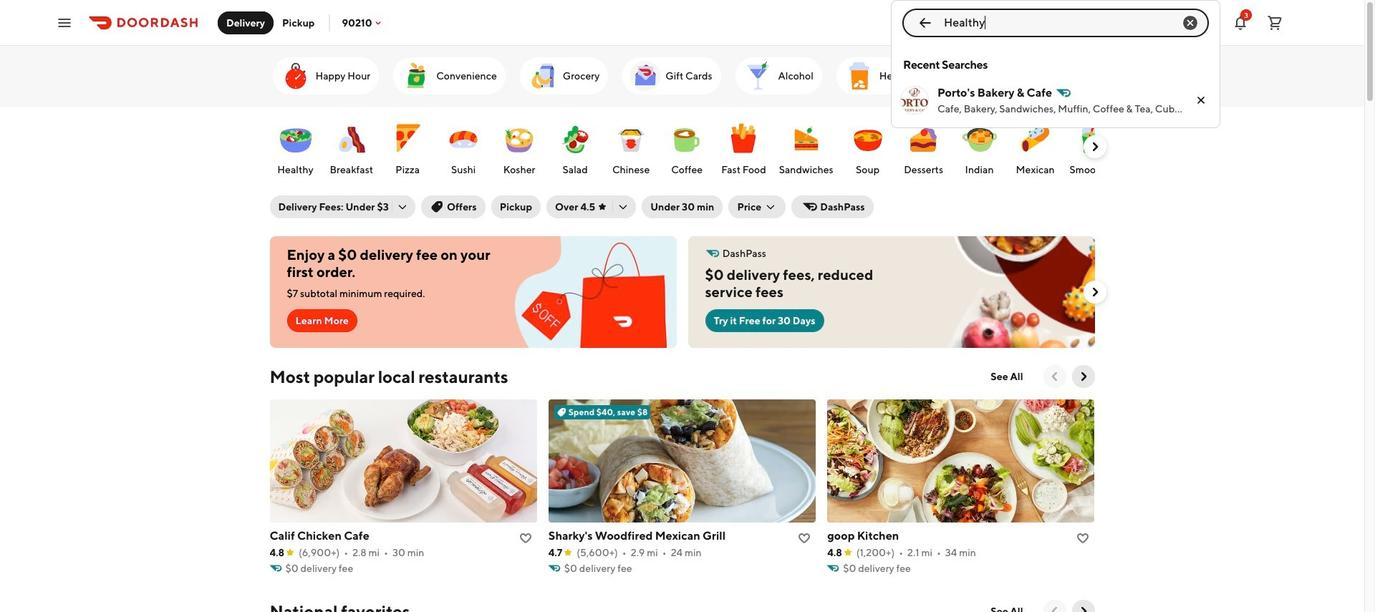 Task type: locate. For each thing, give the bounding box(es) containing it.
Store search: begin typing to search for stores available on DoorDash text field
[[944, 15, 1167, 30]]

next button of carousel image
[[1076, 605, 1090, 612]]

previous button of carousel image
[[1047, 605, 1062, 612]]

0 vertical spatial next button of carousel image
[[1088, 140, 1102, 154]]

gift cards image
[[628, 59, 663, 93]]

next button of carousel image
[[1088, 140, 1102, 154], [1088, 285, 1102, 299], [1076, 370, 1090, 384]]

list box
[[891, 46, 1220, 128]]

1 vertical spatial next button of carousel image
[[1088, 285, 1102, 299]]

pets image
[[939, 59, 973, 93]]

convenience image
[[399, 59, 433, 93]]

delete recent search result image
[[1193, 92, 1210, 109]]

open menu image
[[56, 14, 73, 31]]

alcohol image
[[741, 59, 775, 93]]

previous button of carousel image
[[1047, 370, 1062, 384]]



Task type: describe. For each thing, give the bounding box(es) containing it.
notification bell image
[[1232, 14, 1249, 31]]

happy hour image
[[278, 59, 313, 93]]

0 items, open order cart image
[[1266, 14, 1283, 31]]

return from search image
[[917, 14, 934, 31]]

retail image
[[1025, 59, 1060, 93]]

clear search input image
[[1182, 14, 1199, 31]]

grocery image
[[526, 59, 560, 93]]

2 vertical spatial next button of carousel image
[[1076, 370, 1090, 384]]

health image
[[842, 59, 877, 93]]



Task type: vqa. For each thing, say whether or not it's contained in the screenshot.
Next Button Of Carousel 'image'
yes



